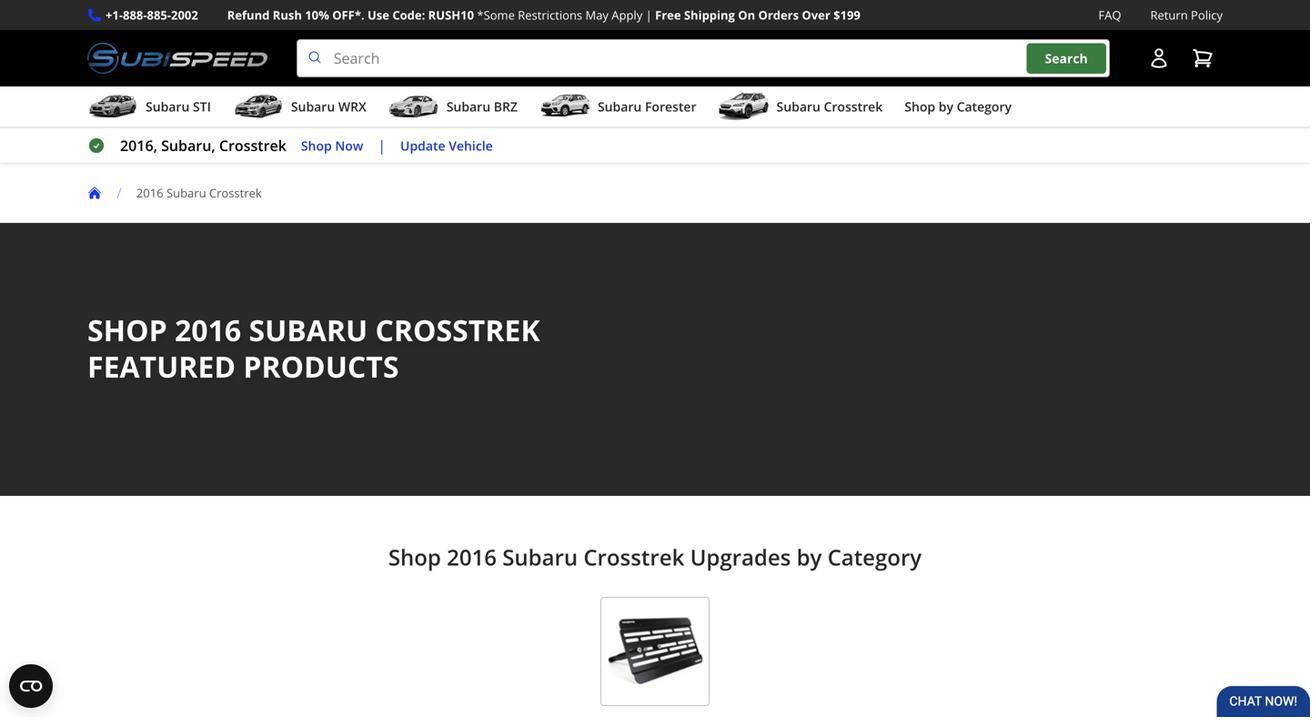 Task type: locate. For each thing, give the bounding box(es) containing it.
2 horizontal spatial shop
[[905, 98, 936, 115]]

return policy
[[1151, 7, 1224, 23]]

shop
[[905, 98, 936, 115], [301, 137, 332, 154], [389, 543, 441, 572]]

sti
[[193, 98, 211, 115]]

| right now
[[378, 136, 386, 155]]

return
[[1151, 7, 1189, 23]]

1 vertical spatial |
[[378, 136, 386, 155]]

category
[[957, 98, 1012, 115], [828, 543, 922, 572]]

0 vertical spatial by
[[939, 98, 954, 115]]

1 vertical spatial by
[[797, 543, 822, 572]]

0 horizontal spatial by
[[797, 543, 822, 572]]

*some
[[477, 7, 515, 23]]

2002
[[171, 7, 198, 23]]

1 horizontal spatial category
[[957, 98, 1012, 115]]

category inside dropdown button
[[957, 98, 1012, 115]]

10%
[[305, 7, 329, 23]]

2 horizontal spatial 2016
[[447, 543, 497, 572]]

/
[[117, 183, 122, 203]]

shop by category
[[905, 98, 1012, 115]]

1 vertical spatial 2016
[[175, 311, 241, 350]]

subaru for subaru sti
[[146, 98, 190, 115]]

shop for shop now
[[301, 137, 332, 154]]

1 vertical spatial shop
[[301, 137, 332, 154]]

by
[[939, 98, 954, 115], [797, 543, 822, 572]]

subaru for subaru brz
[[447, 98, 491, 115]]

0 vertical spatial shop
[[905, 98, 936, 115]]

2016 inside shop 2016 subaru crosstrek featured products
[[175, 311, 241, 350]]

shop 2016 subaru crosstrek upgrades by category
[[389, 543, 922, 572]]

subaru for subaru forester
[[598, 98, 642, 115]]

vehicle
[[449, 137, 493, 154]]

rush
[[273, 7, 302, 23]]

home image
[[87, 186, 102, 200]]

1 horizontal spatial |
[[646, 7, 653, 23]]

brz
[[494, 98, 518, 115]]

2016 for shop
[[447, 543, 497, 572]]

shop
[[87, 311, 167, 350]]

| left the free
[[646, 7, 653, 23]]

subaru
[[146, 98, 190, 115], [291, 98, 335, 115], [447, 98, 491, 115], [598, 98, 642, 115], [777, 98, 821, 115], [167, 185, 206, 201], [503, 543, 578, 572]]

update vehicle button
[[401, 135, 493, 156]]

shipping
[[685, 7, 736, 23]]

subaru forester button
[[540, 90, 697, 127]]

885-
[[147, 7, 171, 23]]

shop for shop by category
[[905, 98, 936, 115]]

0 horizontal spatial 2016
[[136, 185, 164, 201]]

a subaru sti thumbnail image image
[[87, 93, 138, 120]]

2 vertical spatial shop
[[389, 543, 441, 572]]

products
[[243, 347, 399, 387]]

subaru,
[[161, 136, 216, 155]]

return policy link
[[1151, 5, 1224, 25]]

$199
[[834, 7, 861, 23]]

rush10
[[428, 7, 474, 23]]

crosstrek
[[376, 311, 540, 350]]

+1-888-885-2002
[[106, 7, 198, 23]]

open widget image
[[9, 665, 53, 708]]

0 vertical spatial category
[[957, 98, 1012, 115]]

over
[[802, 7, 831, 23]]

crosstrek
[[824, 98, 883, 115], [219, 136, 287, 155], [209, 185, 262, 201], [584, 543, 685, 572]]

update vehicle
[[401, 137, 493, 154]]

1 horizontal spatial 2016
[[175, 311, 241, 350]]

0 horizontal spatial category
[[828, 543, 922, 572]]

|
[[646, 7, 653, 23], [378, 136, 386, 155]]

subaru for subaru crosstrek
[[777, 98, 821, 115]]

subaru forester
[[598, 98, 697, 115]]

shop by category button
[[905, 90, 1012, 127]]

subaru sti button
[[87, 90, 211, 127]]

shop inside dropdown button
[[905, 98, 936, 115]]

2016
[[136, 185, 164, 201], [175, 311, 241, 350], [447, 543, 497, 572]]

2 vertical spatial 2016
[[447, 543, 497, 572]]

1 horizontal spatial shop
[[389, 543, 441, 572]]

0 vertical spatial 2016
[[136, 185, 164, 201]]

policy
[[1192, 7, 1224, 23]]

a subaru crosstrek thumbnail image image
[[719, 93, 770, 120]]

featured
[[87, 347, 236, 387]]

a subaru forester thumbnail image image
[[540, 93, 591, 120]]

shop now link
[[301, 135, 363, 156]]

subaru brz button
[[389, 90, 518, 127]]

0 horizontal spatial shop
[[301, 137, 332, 154]]

orders
[[759, 7, 799, 23]]

1 vertical spatial category
[[828, 543, 922, 572]]

shop now
[[301, 137, 363, 154]]

1 horizontal spatial by
[[939, 98, 954, 115]]



Task type: describe. For each thing, give the bounding box(es) containing it.
subaru wrx
[[291, 98, 367, 115]]

use
[[368, 7, 390, 23]]

subaru
[[249, 311, 368, 350]]

by inside dropdown button
[[939, 98, 954, 115]]

shop for shop 2016 subaru crosstrek upgrades by category
[[389, 543, 441, 572]]

search input field
[[297, 39, 1111, 77]]

code:
[[393, 7, 425, 23]]

now
[[335, 137, 363, 154]]

2016 for shop
[[175, 311, 241, 350]]

subispeed logo image
[[87, 39, 267, 77]]

subaru sti
[[146, 98, 211, 115]]

+1-
[[106, 7, 123, 23]]

exterior image image
[[601, 597, 710, 707]]

crosstrek inside dropdown button
[[824, 98, 883, 115]]

subaru crosstrek button
[[719, 90, 883, 127]]

subaru wrx button
[[233, 90, 367, 127]]

faq link
[[1099, 5, 1122, 25]]

forester
[[645, 98, 697, 115]]

button image
[[1149, 47, 1171, 69]]

888-
[[123, 7, 147, 23]]

0 horizontal spatial |
[[378, 136, 386, 155]]

0 vertical spatial |
[[646, 7, 653, 23]]

off*.
[[332, 7, 365, 23]]

subaru crosstrek
[[777, 98, 883, 115]]

+1-888-885-2002 link
[[106, 5, 198, 25]]

on
[[739, 7, 756, 23]]

refund
[[227, 7, 270, 23]]

wrx
[[339, 98, 367, 115]]

may
[[586, 7, 609, 23]]

a subaru wrx thumbnail image image
[[233, 93, 284, 120]]

shop 2016 subaru crosstrek featured products
[[87, 311, 540, 387]]

faq
[[1099, 7, 1122, 23]]

upgrades
[[691, 543, 791, 572]]

subaru brz
[[447, 98, 518, 115]]

subaru for subaru wrx
[[291, 98, 335, 115]]

search button
[[1027, 43, 1107, 74]]

free
[[656, 7, 681, 23]]

update
[[401, 137, 446, 154]]

search
[[1046, 50, 1089, 67]]

restrictions
[[518, 7, 583, 23]]

a subaru brz thumbnail image image
[[389, 93, 439, 120]]

2016 subaru crosstrek link
[[136, 185, 277, 201]]

apply
[[612, 7, 643, 23]]

refund rush 10% off*. use code: rush10 *some restrictions may apply | free shipping on orders over $199
[[227, 7, 861, 23]]

2016,
[[120, 136, 157, 155]]

2016, subaru, crosstrek
[[120, 136, 287, 155]]

2016 subaru crosstrek
[[136, 185, 262, 201]]



Task type: vqa. For each thing, say whether or not it's contained in the screenshot.
Category within the dropdown button
yes



